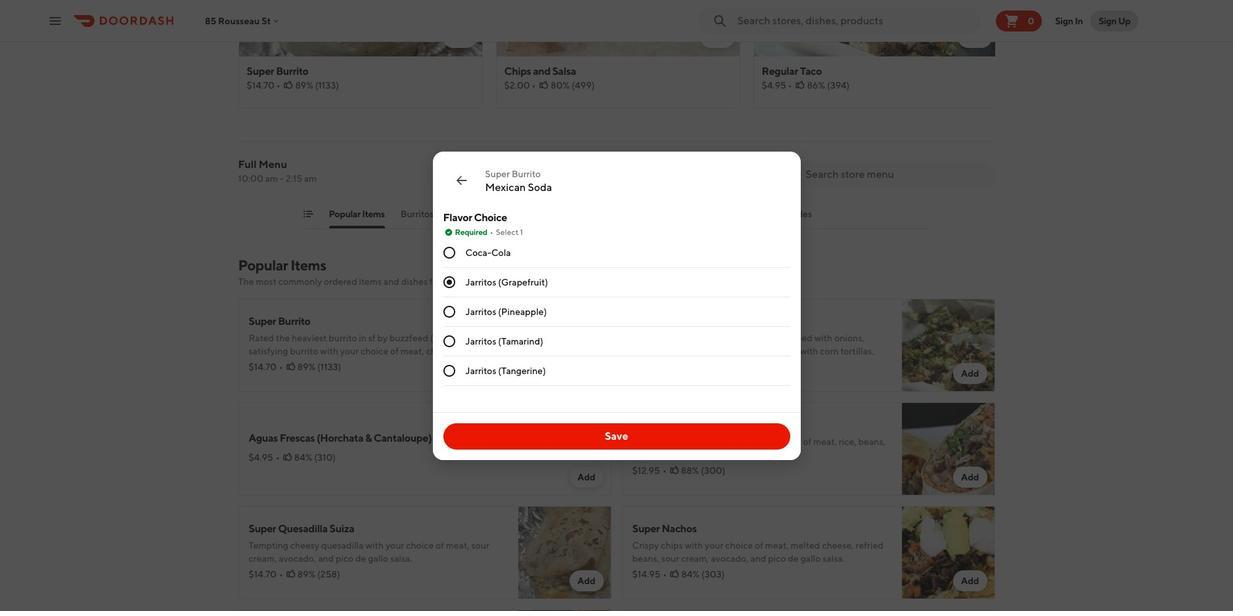 Task type: locate. For each thing, give the bounding box(es) containing it.
onions, inside regular burrito mouth-watering burrito with your choice of meat, rice, beans, onions, cilantro, and pico de gallo salsa.
[[632, 450, 662, 460]]

sour
[[460, 346, 478, 357], [471, 541, 489, 551], [661, 554, 679, 564]]

salsa.
[[772, 450, 794, 460], [390, 554, 412, 564], [822, 554, 845, 564]]

salsa. inside super quesadilla suiza tempting cheesy quesadilla with your choice of meat, sour cream, avocado, and pico de gallo salsa.
[[390, 554, 412, 564]]

tacos button
[[449, 208, 473, 229]]

1 vertical spatial cilantro,
[[664, 450, 698, 460]]

0 vertical spatial $14.70 •
[[247, 80, 280, 91]]

sign in link
[[1047, 8, 1091, 34]]

avocado, down cheesy
[[279, 554, 316, 564]]

cream, up 84% (303)
[[681, 554, 709, 564]]

$14.70 down the super burrito
[[247, 80, 275, 91]]

1 horizontal spatial taco
[[800, 65, 822, 78]]

cola
[[491, 247, 511, 258]]

onions,
[[834, 333, 864, 344], [632, 450, 662, 460]]

avocado, inside super quesadilla suiza tempting cheesy quesadilla with your choice of meat, sour cream, avocado, and pico de gallo salsa.
[[279, 554, 316, 564]]

1 horizontal spatial tacos
[[730, 346, 754, 357]]

0 vertical spatial items
[[362, 209, 385, 219]]

with down topped
[[800, 346, 818, 357]]

1 horizontal spatial salsa.
[[772, 450, 794, 460]]

mouth-
[[632, 437, 664, 447]]

0 horizontal spatial $4.95
[[249, 453, 273, 463]]

1 vertical spatial $4.95 •
[[249, 453, 280, 463]]

1 vertical spatial beans,
[[858, 437, 885, 447]]

super burrito rated the heaviest burrito in sf by buzzfeed (2015)! ultra satisfying burrito with your choice of meat, cheese, sour cream, rice, beans, pico de gallo salsa, and avocado.
[[249, 315, 483, 370]]

0 vertical spatial 84%
[[294, 453, 312, 463]]

regular inside regular burrito mouth-watering burrito with your choice of meat, rice, beans, onions, cilantro, and pico de gallo salsa.
[[632, 419, 669, 432]]

am right 2:15
[[304, 173, 317, 184]]

quesadillas
[[489, 209, 538, 219]]

1 avocado, from the left
[[279, 554, 316, 564]]

sign left 'up'
[[1099, 15, 1117, 26]]

save
[[605, 430, 628, 442]]

84% down the frescas
[[294, 453, 312, 463]]

regular for regular taco tasty taco with your choice of meat, topped with onions, cilantro, and hot sauce. tacos only come with corn tortillas.
[[632, 315, 669, 328]]

85 rousseau st button
[[205, 15, 281, 26]]

$14.70 • down the super burrito
[[247, 80, 280, 91]]

$14.70 • down tempting
[[249, 570, 283, 580]]

0 vertical spatial $4.95
[[762, 80, 786, 91]]

Jarritos (Tangerine) radio
[[443, 365, 455, 377]]

86% (394)
[[807, 80, 850, 91]]

super down st
[[247, 65, 274, 78]]

2 sign from the left
[[1099, 15, 1117, 26]]

your
[[696, 333, 715, 344], [340, 346, 359, 357], [753, 437, 772, 447], [386, 541, 404, 551], [705, 541, 723, 551]]

Jarritos (Pineapple) radio
[[443, 306, 455, 318]]

back image
[[454, 172, 469, 188]]

0 vertical spatial onions,
[[834, 333, 864, 344]]

this
[[451, 277, 466, 287]]

2 vertical spatial burrito
[[703, 437, 731, 447]]

burrito inside regular burrito mouth-watering burrito with your choice of meat, rice, beans, onions, cilantro, and pico de gallo salsa.
[[703, 437, 731, 447]]

1 sign from the left
[[1055, 15, 1073, 26]]

2 horizontal spatial salsa.
[[822, 554, 845, 564]]

burrito for super burrito mexican soda
[[512, 168, 541, 179]]

$14.70 • down satisfying
[[249, 362, 283, 372]]

beans, inside regular burrito mouth-watering burrito with your choice of meat, rice, beans, onions, cilantro, and pico de gallo salsa.
[[858, 437, 885, 447]]

regular inside regular taco tasty taco with your choice of meat, topped with onions, cilantro, and hot sauce. tacos only come with corn tortillas.
[[632, 315, 669, 328]]

meat, inside regular taco tasty taco with your choice of meat, topped with onions, cilantro, and hot sauce. tacos only come with corn tortillas.
[[757, 333, 780, 344]]

$14.70 down satisfying
[[249, 362, 277, 372]]

84% left (303) in the right of the page
[[681, 570, 700, 580]]

salsa. for super quesadilla suiza
[[390, 554, 412, 564]]

am left the -
[[265, 173, 278, 184]]

super up mexican
[[485, 168, 510, 179]]

&
[[365, 432, 372, 445]]

89% left (258) at left
[[297, 570, 315, 580]]

and inside super nachos crispy chips with your choice of meat, melted cheese, refried beans, sour cream, avocado, and pico de gallo salsa.
[[750, 554, 766, 564]]

2 vertical spatial 89%
[[297, 570, 315, 580]]

1 horizontal spatial cheese,
[[822, 541, 854, 551]]

super for super quesadilla suiza tempting cheesy quesadilla with your choice of meat, sour cream, avocado, and pico de gallo salsa.
[[249, 523, 276, 535]]

burrito left in
[[329, 333, 357, 344]]

1 vertical spatial 89%
[[297, 362, 315, 372]]

popular up "most"
[[238, 257, 288, 274]]

avocado.
[[423, 359, 461, 370]]

$4.95 down aguas
[[249, 453, 273, 463]]

84% for 84% (310)
[[294, 453, 312, 463]]

super inside super quesadilla suiza tempting cheesy quesadilla with your choice of meat, sour cream, avocado, and pico de gallo salsa.
[[249, 523, 276, 535]]

0 vertical spatial popular
[[329, 209, 360, 219]]

0 horizontal spatial am
[[265, 173, 278, 184]]

items up the commonly
[[290, 257, 326, 274]]

1 vertical spatial regular
[[632, 315, 669, 328]]

cheese, left refried
[[822, 541, 854, 551]]

0 horizontal spatial salsa.
[[390, 554, 412, 564]]

2 horizontal spatial burrito
[[703, 437, 731, 447]]

0 vertical spatial $4.95 •
[[762, 80, 792, 91]]

items inside popular items the most commonly ordered items and dishes from this store
[[290, 257, 326, 274]]

of inside super quesadilla suiza tempting cheesy quesadilla with your choice of meat, sour cream, avocado, and pico de gallo salsa.
[[436, 541, 444, 551]]

1 horizontal spatial avocado,
[[711, 554, 749, 564]]

topped
[[782, 333, 812, 344]]

your inside regular burrito mouth-watering burrito with your choice of meat, rice, beans, onions, cilantro, and pico de gallo salsa.
[[753, 437, 772, 447]]

super
[[247, 65, 274, 78], [485, 168, 510, 179], [249, 315, 276, 328], [249, 523, 276, 535], [632, 523, 660, 535]]

$14.70
[[247, 80, 275, 91], [249, 362, 277, 372], [249, 570, 277, 580]]

$14.70 • for quesadilla
[[249, 570, 283, 580]]

pico inside super nachos crispy chips with your choice of meat, melted cheese, refried beans, sour cream, avocado, and pico de gallo salsa.
[[768, 554, 786, 564]]

avocado,
[[279, 554, 316, 564], [711, 554, 749, 564]]

2 vertical spatial beans,
[[632, 554, 659, 564]]

$4.95 • down aguas
[[249, 453, 280, 463]]

0 horizontal spatial cheese,
[[426, 346, 458, 357]]

1 vertical spatial sour
[[471, 541, 489, 551]]

89% down heaviest
[[297, 362, 315, 372]]

menu
[[259, 158, 287, 171]]

and inside popular items the most commonly ordered items and dishes from this store
[[384, 277, 399, 287]]

cilantro, down watering
[[664, 450, 698, 460]]

cream, down satisfying
[[249, 359, 277, 370]]

0 vertical spatial sour
[[460, 346, 478, 357]]

0 vertical spatial 89%
[[295, 80, 313, 91]]

• down the super burrito
[[276, 80, 280, 91]]

items left 'burritos'
[[362, 209, 385, 219]]

burrito inside super burrito rated the heaviest burrito in sf by buzzfeed (2015)! ultra satisfying burrito with your choice of meat, cheese, sour cream, rice, beans, pico de gallo salsa, and avocado.
[[278, 315, 310, 328]]

rice,
[[279, 359, 296, 370], [839, 437, 856, 447]]

1 vertical spatial $14.70
[[249, 362, 277, 372]]

popular for popular items
[[329, 209, 360, 219]]

burrito down heaviest
[[290, 346, 318, 357]]

flavor choice
[[443, 211, 507, 224]]

1 horizontal spatial $4.95
[[762, 80, 786, 91]]

super for super burrito
[[247, 65, 274, 78]]

$14.70 down tempting
[[249, 570, 277, 580]]

cheese,
[[426, 346, 458, 357], [822, 541, 854, 551]]

89% (258)
[[297, 570, 340, 580]]

popular items
[[329, 209, 385, 219]]

frescas
[[280, 432, 315, 445]]

0 vertical spatial tacos
[[449, 209, 473, 219]]

1 vertical spatial onions,
[[632, 450, 662, 460]]

0 vertical spatial rice,
[[279, 359, 296, 370]]

0 horizontal spatial $4.95 •
[[249, 453, 280, 463]]

86%
[[807, 80, 825, 91]]

quesadilla
[[278, 523, 328, 535]]

taco inside regular taco tasty taco with your choice of meat, topped with onions, cilantro, and hot sauce. tacos only come with corn tortillas.
[[671, 315, 692, 328]]

burrito inside super burrito mexican soda
[[512, 168, 541, 179]]

of inside regular taco tasty taco with your choice of meat, topped with onions, cilantro, and hot sauce. tacos only come with corn tortillas.
[[746, 333, 755, 344]]

super for super burrito rated the heaviest burrito in sf by buzzfeed (2015)! ultra satisfying burrito with your choice of meat, cheese, sour cream, rice, beans, pico de gallo salsa, and avocado.
[[249, 315, 276, 328]]

with down heaviest
[[320, 346, 338, 357]]

beans,
[[298, 359, 325, 370], [858, 437, 885, 447], [632, 554, 659, 564]]

• inside flavor choice group
[[490, 227, 493, 237]]

rice, inside super burrito rated the heaviest burrito in sf by buzzfeed (2015)! ultra satisfying burrito with your choice of meat, cheese, sour cream, rice, beans, pico de gallo salsa, and avocado.
[[279, 359, 296, 370]]

come
[[775, 346, 798, 357]]

0 horizontal spatial onions,
[[632, 450, 662, 460]]

1 horizontal spatial 84%
[[681, 570, 700, 580]]

super quesadilla suiza image
[[518, 506, 611, 600]]

super up tempting
[[249, 523, 276, 535]]

• down 'regular taco'
[[788, 80, 792, 91]]

de inside super quesadilla suiza tempting cheesy quesadilla with your choice of meat, sour cream, avocado, and pico de gallo salsa.
[[355, 554, 366, 564]]

1 vertical spatial 84%
[[681, 570, 700, 580]]

onions, down mouth- on the bottom
[[632, 450, 662, 460]]

dialog
[[433, 151, 800, 460]]

1 horizontal spatial items
[[362, 209, 385, 219]]

2 vertical spatial regular
[[632, 419, 669, 432]]

cream, down tempting
[[249, 554, 277, 564]]

(394)
[[827, 80, 850, 91]]

4 jarritos from the top
[[465, 366, 496, 376]]

1 horizontal spatial onions,
[[834, 333, 864, 344]]

super inside super nachos crispy chips with your choice of meat, melted cheese, refried beans, sour cream, avocado, and pico de gallo salsa.
[[632, 523, 660, 535]]

regular burrito image
[[902, 403, 995, 496]]

sign inside 'link'
[[1055, 15, 1073, 26]]

salsa,
[[382, 359, 404, 370]]

popular inside popular items the most commonly ordered items and dishes from this store
[[238, 257, 288, 274]]

1 vertical spatial taco
[[671, 315, 692, 328]]

0 horizontal spatial rice,
[[279, 359, 296, 370]]

1 horizontal spatial beans,
[[632, 554, 659, 564]]

0 vertical spatial (1133)
[[315, 80, 339, 91]]

cilantro, inside regular taco tasty taco with your choice of meat, topped with onions, cilantro, and hot sauce. tacos only come with corn tortillas.
[[632, 346, 666, 357]]

1 vertical spatial tacos
[[730, 346, 754, 357]]

regular
[[762, 65, 798, 78], [632, 315, 669, 328], [632, 419, 669, 432]]

choice
[[717, 333, 744, 344], [361, 346, 388, 357], [773, 437, 801, 447], [406, 541, 434, 551], [725, 541, 753, 551]]

cilantro, down the tasty
[[632, 346, 666, 357]]

0 horizontal spatial items
[[290, 257, 326, 274]]

80% (499)
[[551, 80, 595, 91]]

avocado, inside super nachos crispy chips with your choice of meat, melted cheese, refried beans, sour cream, avocado, and pico de gallo salsa.
[[711, 554, 749, 564]]

jarritos right jarritos (tamarind) radio at the left
[[465, 336, 496, 347]]

tacos left only
[[730, 346, 754, 357]]

0 horizontal spatial sign
[[1055, 15, 1073, 26]]

choice
[[474, 211, 507, 224]]

super up crispy at the right bottom of the page
[[632, 523, 660, 535]]

0 vertical spatial $14.70
[[247, 80, 275, 91]]

sour inside super burrito rated the heaviest burrito in sf by buzzfeed (2015)! ultra satisfying burrito with your choice of meat, cheese, sour cream, rice, beans, pico de gallo salsa, and avocado.
[[460, 346, 478, 357]]

tacos up required
[[449, 209, 473, 219]]

2 jarritos from the top
[[465, 306, 496, 317]]

89% (1133) down the super burrito
[[295, 80, 339, 91]]

1 vertical spatial items
[[290, 257, 326, 274]]

avocado, up (303) in the right of the page
[[711, 554, 749, 564]]

add button
[[443, 27, 477, 48], [700, 27, 734, 48], [958, 27, 992, 48], [953, 363, 987, 384], [569, 467, 603, 488], [953, 467, 987, 488], [569, 571, 603, 592], [953, 571, 987, 592]]

$4.95 • down 'regular taco'
[[762, 80, 792, 91]]

and inside super quesadilla suiza tempting cheesy quesadilla with your choice of meat, sour cream, avocado, and pico de gallo salsa.
[[318, 554, 334, 564]]

onions, inside regular taco tasty taco with your choice of meat, topped with onions, cilantro, and hot sauce. tacos only come with corn tortillas.
[[834, 333, 864, 344]]

0 horizontal spatial burrito
[[290, 346, 318, 357]]

sour inside super quesadilla suiza tempting cheesy quesadilla with your choice of meat, sour cream, avocado, and pico de gallo salsa.
[[471, 541, 489, 551]]

onions, up the tortillas.
[[834, 333, 864, 344]]

0 horizontal spatial 84%
[[294, 453, 312, 463]]

0 vertical spatial burrito
[[329, 333, 357, 344]]

2:15
[[286, 173, 302, 184]]

chips and salsa
[[504, 65, 576, 78]]

with
[[676, 333, 694, 344], [814, 333, 833, 344], [320, 346, 338, 357], [800, 346, 818, 357], [733, 437, 751, 447], [365, 541, 384, 551], [685, 541, 703, 551]]

0 horizontal spatial taco
[[671, 315, 692, 328]]

super up rated
[[249, 315, 276, 328]]

88%
[[681, 466, 699, 476]]

sign for sign up
[[1099, 15, 1117, 26]]

burrito up (300)
[[703, 437, 731, 447]]

jarritos (tamarind)
[[465, 336, 543, 347]]

1 vertical spatial cheese,
[[822, 541, 854, 551]]

store
[[468, 277, 489, 287]]

gallo inside regular burrito mouth-watering burrito with your choice of meat, rice, beans, onions, cilantro, and pico de gallo salsa.
[[750, 450, 770, 460]]

cream, inside super quesadilla suiza tempting cheesy quesadilla with your choice of meat, sour cream, avocado, and pico de gallo salsa.
[[249, 554, 277, 564]]

0 horizontal spatial avocado,
[[279, 554, 316, 564]]

select
[[496, 227, 518, 237]]

1 vertical spatial (1133)
[[317, 362, 341, 372]]

burrito
[[276, 65, 308, 78], [512, 168, 541, 179], [278, 315, 310, 328], [671, 419, 703, 432]]

cheese, up avocado.
[[426, 346, 458, 357]]

st
[[262, 15, 271, 26]]

cream, inside super nachos crispy chips with your choice of meat, melted cheese, refried beans, sour cream, avocado, and pico de gallo salsa.
[[681, 554, 709, 564]]

salsa. inside regular burrito mouth-watering burrito with your choice of meat, rice, beans, onions, cilantro, and pico de gallo salsa.
[[772, 450, 794, 460]]

burrito inside regular burrito mouth-watering burrito with your choice of meat, rice, beans, onions, cilantro, and pico de gallo salsa.
[[671, 419, 703, 432]]

0 vertical spatial beans,
[[298, 359, 325, 370]]

1 vertical spatial $14.70 •
[[249, 362, 283, 372]]

burrito
[[329, 333, 357, 344], [290, 346, 318, 357], [703, 437, 731, 447]]

• down satisfying
[[279, 362, 283, 372]]

2 vertical spatial $14.70
[[249, 570, 277, 580]]

beans, inside super burrito rated the heaviest burrito in sf by buzzfeed (2015)! ultra satisfying burrito with your choice of meat, cheese, sour cream, rice, beans, pico de gallo salsa, and avocado.
[[298, 359, 325, 370]]

$4.95 down 'regular taco'
[[762, 80, 786, 91]]

1 horizontal spatial rice,
[[839, 437, 856, 447]]

super quesadilla suiza tempting cheesy quesadilla with your choice of meat, sour cream, avocado, and pico de gallo salsa.
[[249, 523, 489, 564]]

in
[[359, 333, 366, 344]]

2 vertical spatial sour
[[661, 554, 679, 564]]

beans, inside super nachos crispy chips with your choice of meat, melted cheese, refried beans, sour cream, avocado, and pico de gallo salsa.
[[632, 554, 659, 564]]

$14.70 • for burrito
[[249, 362, 283, 372]]

Jarritos (Tamarind) radio
[[443, 335, 455, 347]]

89% down the super burrito
[[295, 80, 313, 91]]

cream,
[[249, 359, 277, 370], [249, 554, 277, 564], [681, 554, 709, 564]]

with right quesadilla
[[365, 541, 384, 551]]

burritos
[[401, 209, 434, 219]]

super burrito mexican soda
[[485, 168, 552, 193]]

2 avocado, from the left
[[711, 554, 749, 564]]

jarritos down coca-
[[465, 277, 496, 287]]

jarritos right the jarritos (tangerine) radio
[[465, 366, 496, 376]]

0 vertical spatial taco
[[800, 65, 822, 78]]

(tangerine)
[[498, 366, 546, 376]]

1 vertical spatial rice,
[[839, 437, 856, 447]]

0 vertical spatial regular
[[762, 65, 798, 78]]

hot
[[686, 346, 700, 357]]

1 horizontal spatial popular
[[329, 209, 360, 219]]

$4.95
[[762, 80, 786, 91], [249, 453, 273, 463]]

super inside super burrito rated the heaviest burrito in sf by buzzfeed (2015)! ultra satisfying burrito with your choice of meat, cheese, sour cream, rice, beans, pico de gallo salsa, and avocado.
[[249, 315, 276, 328]]

melted
[[791, 541, 820, 551]]

• down choice
[[490, 227, 493, 237]]

0 horizontal spatial beans,
[[298, 359, 325, 370]]

meat, inside super burrito rated the heaviest burrito in sf by buzzfeed (2015)! ultra satisfying burrito with your choice of meat, cheese, sour cream, rice, beans, pico de gallo salsa, and avocado.
[[401, 346, 424, 357]]

rice, inside regular burrito mouth-watering burrito with your choice of meat, rice, beans, onions, cilantro, and pico de gallo salsa.
[[839, 437, 856, 447]]

jarritos (tangerine)
[[465, 366, 546, 376]]

0 horizontal spatial popular
[[238, 257, 288, 274]]

(258)
[[317, 570, 340, 580]]

sign left the in
[[1055, 15, 1073, 26]]

2 vertical spatial $14.70 •
[[249, 570, 283, 580]]

items
[[362, 209, 385, 219], [290, 257, 326, 274]]

chips
[[661, 541, 683, 551]]

tacos
[[449, 209, 473, 219], [730, 346, 754, 357]]

and
[[533, 65, 550, 78], [384, 277, 399, 287], [668, 346, 684, 357], [406, 359, 421, 370], [700, 450, 715, 460], [318, 554, 334, 564], [750, 554, 766, 564]]

de inside super burrito rated the heaviest burrito in sf by buzzfeed (2015)! ultra satisfying burrito with your choice of meat, cheese, sour cream, rice, beans, pico de gallo salsa, and avocado.
[[347, 359, 358, 370]]

with right watering
[[733, 437, 751, 447]]

1 horizontal spatial sign
[[1099, 15, 1117, 26]]

84%
[[294, 453, 312, 463], [681, 570, 700, 580]]

pico inside super burrito rated the heaviest burrito in sf by buzzfeed (2015)! ultra satisfying burrito with your choice of meat, cheese, sour cream, rice, beans, pico de gallo salsa, and avocado.
[[327, 359, 345, 370]]

0 horizontal spatial tacos
[[449, 209, 473, 219]]

89% (1133) down heaviest
[[297, 362, 341, 372]]

0 vertical spatial cilantro,
[[632, 346, 666, 357]]

1 horizontal spatial am
[[304, 173, 317, 184]]

taco up 86%
[[800, 65, 822, 78]]

popular up popular items the most commonly ordered items and dishes from this store
[[329, 209, 360, 219]]

taco up the taco
[[671, 315, 692, 328]]

0 vertical spatial cheese,
[[426, 346, 458, 357]]

sauce.
[[702, 346, 728, 357]]

$2.00
[[504, 80, 530, 91]]

with right chips
[[685, 541, 703, 551]]

1 vertical spatial popular
[[238, 257, 288, 274]]

1 jarritos from the top
[[465, 277, 496, 287]]

dialog containing mexican soda
[[433, 151, 800, 460]]

jarritos up ultra
[[465, 306, 496, 317]]

2 horizontal spatial beans,
[[858, 437, 885, 447]]

super inside super burrito mexican soda
[[485, 168, 510, 179]]

the
[[276, 333, 290, 344]]

salsa. inside super nachos crispy chips with your choice of meat, melted cheese, refried beans, sour cream, avocado, and pico de gallo salsa.
[[822, 554, 845, 564]]

3 jarritos from the top
[[465, 336, 496, 347]]



Task type: vqa. For each thing, say whether or not it's contained in the screenshot.


Task type: describe. For each thing, give the bounding box(es) containing it.
coca-cola
[[465, 247, 511, 258]]

jarritos for jarritos (tangerine)
[[465, 366, 496, 376]]

jarritos (grapefruit)
[[465, 277, 548, 287]]

1 horizontal spatial $4.95 •
[[762, 80, 792, 91]]

burrito for regular burrito mouth-watering burrito with your choice of meat, rice, beans, onions, cilantro, and pico de gallo salsa.
[[671, 419, 703, 432]]

gallo inside super burrito rated the heaviest burrito in sf by buzzfeed (2015)! ultra satisfying burrito with your choice of meat, cheese, sour cream, rice, beans, pico de gallo salsa, and avocado.
[[359, 359, 380, 370]]

burritos button
[[401, 208, 434, 229]]

0
[[1028, 15, 1034, 26]]

with up hot
[[676, 333, 694, 344]]

most
[[256, 277, 277, 287]]

• right $14.95
[[663, 570, 667, 580]]

dishes
[[401, 277, 428, 287]]

choice inside super burrito rated the heaviest burrito in sf by buzzfeed (2015)! ultra satisfying burrito with your choice of meat, cheese, sour cream, rice, beans, pico de gallo salsa, and avocado.
[[361, 346, 388, 357]]

(horchata
[[317, 432, 363, 445]]

super burrito image
[[518, 299, 611, 392]]

regular taco image
[[902, 299, 995, 392]]

your inside super quesadilla suiza tempting cheesy quesadilla with your choice of meat, sour cream, avocado, and pico de gallo salsa.
[[386, 541, 404, 551]]

$12.95 •
[[632, 466, 666, 476]]

(pineapple)
[[498, 306, 547, 317]]

• down tempting
[[279, 570, 283, 580]]

of inside regular burrito mouth-watering burrito with your choice of meat, rice, beans, onions, cilantro, and pico de gallo salsa.
[[803, 437, 812, 447]]

(tamarind)
[[498, 336, 543, 347]]

up
[[1118, 15, 1131, 26]]

and inside regular taco tasty taco with your choice of meat, topped with onions, cilantro, and hot sauce. tacos only come with corn tortillas.
[[668, 346, 684, 357]]

salsa. for regular burrito
[[772, 450, 794, 460]]

your inside super burrito rated the heaviest burrito in sf by buzzfeed (2015)! ultra satisfying burrito with your choice of meat, cheese, sour cream, rice, beans, pico de gallo salsa, and avocado.
[[340, 346, 359, 357]]

• down chips and salsa
[[532, 80, 536, 91]]

(grapefruit)
[[498, 277, 548, 287]]

sign up link
[[1091, 10, 1138, 31]]

tortillas.
[[841, 346, 874, 357]]

de inside regular burrito mouth-watering burrito with your choice of meat, rice, beans, onions, cilantro, and pico de gallo salsa.
[[737, 450, 748, 460]]

satisfying
[[249, 346, 288, 357]]

taco
[[656, 333, 674, 344]]

popular items the most commonly ordered items and dishes from this store
[[238, 257, 489, 287]]

commonly
[[278, 277, 322, 287]]

cantaloupe)
[[374, 432, 432, 445]]

taco for regular taco
[[800, 65, 822, 78]]

rousseau
[[218, 15, 260, 26]]

coca-
[[465, 247, 491, 258]]

with inside regular burrito mouth-watering burrito with your choice of meat, rice, beans, onions, cilantro, and pico de gallo salsa.
[[733, 437, 751, 447]]

• down aguas
[[276, 453, 280, 463]]

$12.95
[[632, 466, 660, 476]]

1 am from the left
[[265, 173, 278, 184]]

salsa
[[552, 65, 576, 78]]

popular for popular items the most commonly ordered items and dishes from this store
[[238, 257, 288, 274]]

with up corn
[[814, 333, 833, 344]]

meat, inside super quesadilla suiza tempting cheesy quesadilla with your choice of meat, sour cream, avocado, and pico de gallo salsa.
[[446, 541, 470, 551]]

and inside super burrito rated the heaviest burrito in sf by buzzfeed (2015)! ultra satisfying burrito with your choice of meat, cheese, sour cream, rice, beans, pico de gallo salsa, and avocado.
[[406, 359, 421, 370]]

jarritos for jarritos (tamarind)
[[465, 336, 496, 347]]

in
[[1075, 15, 1083, 26]]

• select 1
[[490, 227, 523, 237]]

1 vertical spatial $4.95
[[249, 453, 273, 463]]

tacos inside regular taco tasty taco with your choice of meat, topped with onions, cilantro, and hot sauce. tacos only come with corn tortillas.
[[730, 346, 754, 357]]

cheese, inside super burrito rated the heaviest burrito in sf by buzzfeed (2015)! ultra satisfying burrito with your choice of meat, cheese, sour cream, rice, beans, pico de gallo salsa, and avocado.
[[426, 346, 458, 357]]

with inside super quesadilla suiza tempting cheesy quesadilla with your choice of meat, sour cream, avocado, and pico de gallo salsa.
[[365, 541, 384, 551]]

1 vertical spatial burrito
[[290, 346, 318, 357]]

items for popular items
[[362, 209, 385, 219]]

regular for regular taco
[[762, 65, 798, 78]]

choice inside regular taco tasty taco with your choice of meat, topped with onions, cilantro, and hot sauce. tacos only come with corn tortillas.
[[717, 333, 744, 344]]

$14.70 for super quesadilla suiza
[[249, 570, 277, 580]]

and inside regular burrito mouth-watering burrito with your choice of meat, rice, beans, onions, cilantro, and pico de gallo salsa.
[[700, 450, 715, 460]]

choice inside super nachos crispy chips with your choice of meat, melted cheese, refried beans, sour cream, avocado, and pico de gallo salsa.
[[725, 541, 753, 551]]

1 vertical spatial 89% (1133)
[[297, 362, 341, 372]]

crispy
[[632, 541, 659, 551]]

aguas frescas (horchata & cantaloupe)
[[249, 432, 432, 445]]

cheese, inside super nachos crispy chips with your choice of meat, melted cheese, refried beans, sour cream, avocado, and pico de gallo salsa.
[[822, 541, 854, 551]]

0 vertical spatial 89% (1133)
[[295, 80, 339, 91]]

super nachos image
[[902, 506, 995, 600]]

regular taco tasty taco with your choice of meat, topped with onions, cilantro, and hot sauce. tacos only come with corn tortillas.
[[632, 315, 874, 357]]

• right $12.95
[[663, 466, 666, 476]]

burrito for super burrito rated the heaviest burrito in sf by buzzfeed (2015)! ultra satisfying burrito with your choice of meat, cheese, sour cream, rice, beans, pico de gallo salsa, and avocado.
[[278, 315, 310, 328]]

super for super nachos crispy chips with your choice of meat, melted cheese, refried beans, sour cream, avocado, and pico de gallo salsa.
[[632, 523, 660, 535]]

flavor
[[443, 211, 472, 224]]

heaviest
[[292, 333, 327, 344]]

the
[[238, 277, 254, 287]]

rated
[[249, 333, 274, 344]]

taco for regular taco tasty taco with your choice of meat, topped with onions, cilantro, and hot sauce. tacos only come with corn tortillas.
[[671, 315, 692, 328]]

required
[[455, 227, 487, 237]]

regular taco
[[762, 65, 822, 78]]

10:00
[[238, 173, 263, 184]]

sides button
[[789, 208, 812, 229]]

tempting
[[249, 541, 288, 551]]

(2015)!
[[430, 333, 460, 344]]

super for super burrito mexican soda
[[485, 168, 510, 179]]

Jarritos (Grapefruit) radio
[[443, 276, 455, 288]]

1 horizontal spatial burrito
[[329, 333, 357, 344]]

with inside super nachos crispy chips with your choice of meat, melted cheese, refried beans, sour cream, avocado, and pico de gallo salsa.
[[685, 541, 703, 551]]

(303)
[[701, 570, 725, 580]]

corn
[[820, 346, 839, 357]]

regular burrito mouth-watering burrito with your choice of meat, rice, beans, onions, cilantro, and pico de gallo salsa.
[[632, 419, 885, 460]]

gallo inside super nachos crispy chips with your choice of meat, melted cheese, refried beans, sour cream, avocado, and pico de gallo salsa.
[[800, 554, 821, 564]]

refried
[[856, 541, 883, 551]]

choice inside regular burrito mouth-watering burrito with your choice of meat, rice, beans, onions, cilantro, and pico de gallo salsa.
[[773, 437, 801, 447]]

super burrito
[[247, 65, 308, 78]]

jarritos for jarritos (pineapple)
[[465, 306, 496, 317]]

cilantro, inside regular burrito mouth-watering burrito with your choice of meat, rice, beans, onions, cilantro, and pico de gallo salsa.
[[664, 450, 698, 460]]

$14.95 •
[[632, 570, 667, 580]]

sign for sign in
[[1055, 15, 1073, 26]]

open menu image
[[47, 13, 63, 29]]

mexican
[[485, 181, 526, 193]]

sign up
[[1099, 15, 1131, 26]]

89% for burrito
[[297, 362, 315, 372]]

your inside super nachos crispy chips with your choice of meat, melted cheese, refried beans, sour cream, avocado, and pico de gallo salsa.
[[705, 541, 723, 551]]

of inside super nachos crispy chips with your choice of meat, melted cheese, refried beans, sour cream, avocado, and pico de gallo salsa.
[[755, 541, 763, 551]]

84% (310)
[[294, 453, 336, 463]]

by
[[377, 333, 388, 344]]

from
[[429, 277, 449, 287]]

regular for regular burrito mouth-watering burrito with your choice of meat, rice, beans, onions, cilantro, and pico de gallo salsa.
[[632, 419, 669, 432]]

Coca-Cola radio
[[443, 247, 455, 258]]

de inside super nachos crispy chips with your choice of meat, melted cheese, refried beans, sour cream, avocado, and pico de gallo salsa.
[[788, 554, 799, 564]]

choice inside super quesadilla suiza tempting cheesy quesadilla with your choice of meat, sour cream, avocado, and pico de gallo salsa.
[[406, 541, 434, 551]]

cream, inside super burrito rated the heaviest burrito in sf by buzzfeed (2015)! ultra satisfying burrito with your choice of meat, cheese, sour cream, rice, beans, pico de gallo salsa, and avocado.
[[249, 359, 277, 370]]

tasty
[[632, 333, 654, 344]]

88% (300)
[[681, 466, 725, 476]]

flavor choice group
[[443, 211, 790, 386]]

sides
[[789, 209, 812, 219]]

jarritos (pineapple)
[[465, 306, 547, 317]]

buzzfeed
[[389, 333, 428, 344]]

with inside super burrito rated the heaviest burrito in sf by buzzfeed (2015)! ultra satisfying burrito with your choice of meat, cheese, sour cream, rice, beans, pico de gallo salsa, and avocado.
[[320, 346, 338, 357]]

sf
[[368, 333, 375, 344]]

-
[[280, 173, 284, 184]]

cheesy
[[290, 541, 319, 551]]

full menu 10:00 am - 2:15 am
[[238, 158, 317, 184]]

chips
[[504, 65, 531, 78]]

sign in
[[1055, 15, 1083, 26]]

pico inside super quesadilla suiza tempting cheesy quesadilla with your choice of meat, sour cream, avocado, and pico de gallo salsa.
[[336, 554, 354, 564]]

burrito for super burrito
[[276, 65, 308, 78]]

super taco image
[[518, 610, 611, 612]]

jarritos for jarritos (grapefruit)
[[465, 277, 496, 287]]

89% for quesadilla
[[297, 570, 315, 580]]

sour inside super nachos crispy chips with your choice of meat, melted cheese, refried beans, sour cream, avocado, and pico de gallo salsa.
[[661, 554, 679, 564]]

pico inside regular burrito mouth-watering burrito with your choice of meat, rice, beans, onions, cilantro, and pico de gallo salsa.
[[717, 450, 735, 460]]

save button
[[443, 423, 790, 450]]

items for popular items the most commonly ordered items and dishes from this store
[[290, 257, 326, 274]]

quesadillas button
[[489, 208, 538, 229]]

suiza
[[329, 523, 354, 535]]

gallo inside super quesadilla suiza tempting cheesy quesadilla with your choice of meat, sour cream, avocado, and pico de gallo salsa.
[[368, 554, 388, 564]]

1
[[520, 227, 523, 237]]

$14.70 for super burrito
[[249, 362, 277, 372]]

ultra
[[462, 333, 483, 344]]

84% for 84% (303)
[[681, 570, 700, 580]]

(300)
[[701, 466, 725, 476]]

meat, inside regular burrito mouth-watering burrito with your choice of meat, rice, beans, onions, cilantro, and pico de gallo salsa.
[[813, 437, 837, 447]]

2 am from the left
[[304, 173, 317, 184]]

full
[[238, 158, 257, 171]]

85 rousseau st
[[205, 15, 271, 26]]

$14.95
[[632, 570, 660, 580]]

meat, inside super nachos crispy chips with your choice of meat, melted cheese, refried beans, sour cream, avocado, and pico de gallo salsa.
[[765, 541, 789, 551]]

80%
[[551, 80, 570, 91]]

85
[[205, 15, 216, 26]]

Item Search search field
[[806, 168, 984, 182]]

of inside super burrito rated the heaviest burrito in sf by buzzfeed (2015)! ultra satisfying burrito with your choice of meat, cheese, sour cream, rice, beans, pico de gallo salsa, and avocado.
[[390, 346, 399, 357]]

your inside regular taco tasty taco with your choice of meat, topped with onions, cilantro, and hot sauce. tacos only come with corn tortillas.
[[696, 333, 715, 344]]

soda
[[528, 181, 552, 193]]



